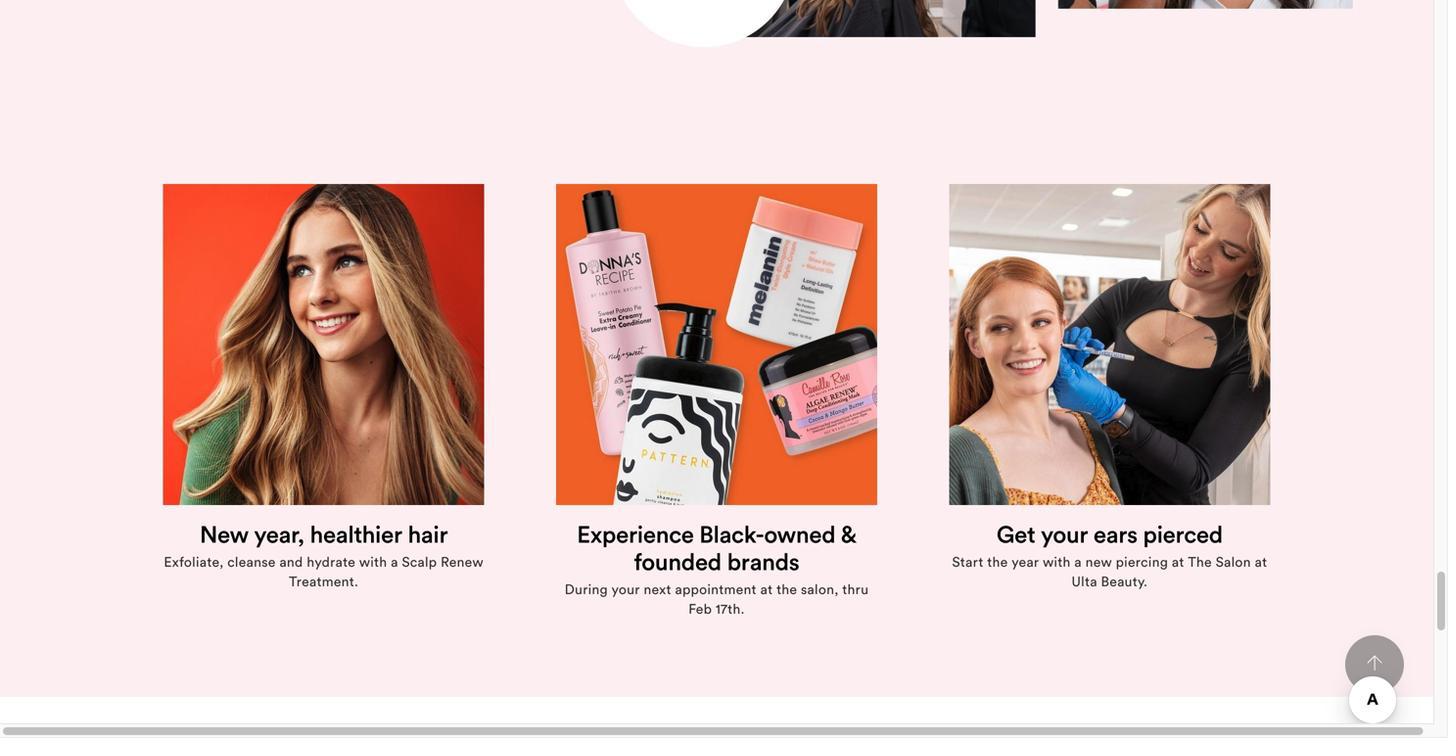Task type: describe. For each thing, give the bounding box(es) containing it.
feb
[[689, 600, 712, 618]]

your inside get your ears pierced start the year with a new piercing at the salon at ulta beauty.
[[1041, 519, 1088, 549]]

scalp
[[402, 553, 437, 571]]

and
[[279, 553, 303, 571]]

at inside experience black-owned & founded brands during your next appointment at the salon, thru feb 17th.
[[760, 580, 773, 598]]

new
[[200, 519, 249, 549]]

thru
[[842, 580, 869, 598]]

pierced
[[1143, 519, 1223, 549]]

get your ears pierced start the year with a new piercing at the salon at ulta beauty.
[[952, 519, 1267, 590]]

the salon at ulta beauty image
[[612, 0, 1383, 59]]

healthier
[[310, 519, 402, 549]]

17th.
[[716, 600, 745, 618]]

salon,
[[801, 580, 839, 598]]

&
[[840, 519, 857, 549]]

experience
[[577, 519, 694, 549]]

the inside experience black-owned & founded brands during your next appointment at the salon, thru feb 17th.
[[777, 580, 797, 598]]

the inside get your ears pierced start the year with a new piercing at the salon at ulta beauty.
[[987, 553, 1008, 571]]

appointment
[[675, 580, 757, 598]]

with inside get your ears pierced start the year with a new piercing at the salon at ulta beauty.
[[1043, 553, 1071, 571]]

year,
[[254, 519, 304, 549]]



Task type: locate. For each thing, give the bounding box(es) containing it.
1 a from the left
[[391, 553, 398, 571]]

experience black-owned & founded brands during your next appointment at the salon, thru feb 17th.
[[565, 519, 869, 618]]

with inside the new year, healthier hair exfoliate, cleanse and hydrate with a scalp renew treatment.
[[359, 553, 387, 571]]

at left the
[[1172, 553, 1184, 571]]

with down healthier
[[359, 553, 387, 571]]

with right year
[[1043, 553, 1071, 571]]

1 horizontal spatial the
[[987, 553, 1008, 571]]

founded
[[634, 547, 722, 577]]

0 vertical spatial your
[[1041, 519, 1088, 549]]

your up new
[[1041, 519, 1088, 549]]

2 with from the left
[[1043, 553, 1071, 571]]

0 horizontal spatial the
[[777, 580, 797, 598]]

2 a from the left
[[1075, 553, 1082, 571]]

get
[[997, 519, 1036, 549]]

1 vertical spatial the
[[777, 580, 797, 598]]

ulta
[[1072, 573, 1098, 590]]

salon
[[1216, 553, 1251, 571]]

new year, healthier hair exfoliate, cleanse and hydrate with a scalp renew treatment.
[[164, 519, 484, 590]]

your inside experience black-owned & founded brands during your next appointment at the salon, thru feb 17th.
[[612, 580, 640, 598]]

the left year
[[987, 553, 1008, 571]]

renew
[[441, 553, 484, 571]]

0 horizontal spatial at
[[760, 580, 773, 598]]

at down brands
[[760, 580, 773, 598]]

a inside the new year, healthier hair exfoliate, cleanse and hydrate with a scalp renew treatment.
[[391, 553, 398, 571]]

start
[[952, 553, 984, 571]]

exfoliate,
[[164, 553, 224, 571]]

owned
[[764, 519, 836, 549]]

treatment.
[[289, 573, 359, 590]]

new
[[1086, 553, 1112, 571]]

at right salon
[[1255, 553, 1267, 571]]

during
[[565, 580, 608, 598]]

black-
[[699, 519, 764, 549]]

2 horizontal spatial at
[[1255, 553, 1267, 571]]

0 horizontal spatial with
[[359, 553, 387, 571]]

your
[[1041, 519, 1088, 549], [612, 580, 640, 598]]

next
[[644, 580, 671, 598]]

piercing
[[1116, 553, 1168, 571]]

back to top image
[[1367, 655, 1383, 671]]

0 horizontal spatial your
[[612, 580, 640, 598]]

your left next
[[612, 580, 640, 598]]

brands
[[727, 547, 800, 577]]

ears
[[1094, 519, 1138, 549]]

1 horizontal spatial a
[[1075, 553, 1082, 571]]

beauty.
[[1101, 573, 1148, 590]]

a
[[391, 553, 398, 571], [1075, 553, 1082, 571]]

1 with from the left
[[359, 553, 387, 571]]

the
[[987, 553, 1008, 571], [777, 580, 797, 598]]

hair
[[408, 519, 448, 549]]

1 horizontal spatial with
[[1043, 553, 1071, 571]]

the
[[1188, 553, 1212, 571]]

with
[[359, 553, 387, 571], [1043, 553, 1071, 571]]

0 vertical spatial the
[[987, 553, 1008, 571]]

year
[[1012, 553, 1039, 571]]

1 horizontal spatial your
[[1041, 519, 1088, 549]]

0 horizontal spatial a
[[391, 553, 398, 571]]

at
[[1172, 553, 1184, 571], [1255, 553, 1267, 571], [760, 580, 773, 598]]

1 vertical spatial your
[[612, 580, 640, 598]]

cleanse
[[227, 553, 276, 571]]

a inside get your ears pierced start the year with a new piercing at the salon at ulta beauty.
[[1075, 553, 1082, 571]]

a left scalp
[[391, 553, 398, 571]]

a up ulta
[[1075, 553, 1082, 571]]

hydrate
[[307, 553, 356, 571]]

the left the salon,
[[777, 580, 797, 598]]

1 horizontal spatial at
[[1172, 553, 1184, 571]]



Task type: vqa. For each thing, say whether or not it's contained in the screenshot.
'FIELD'
no



